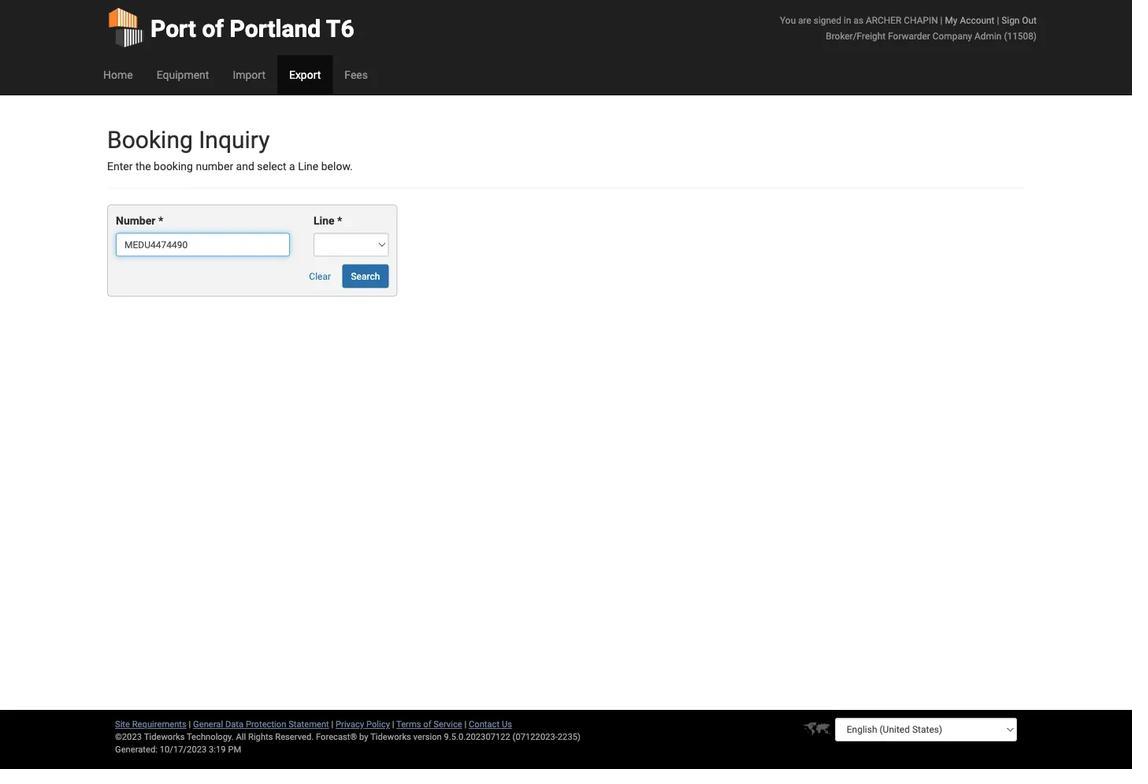 Task type: locate. For each thing, give the bounding box(es) containing it.
0 horizontal spatial *
[[158, 214, 163, 227]]

| up the tideworks
[[392, 719, 394, 729]]

10/17/2023
[[160, 744, 207, 754]]

admin
[[975, 30, 1002, 41]]

import
[[233, 68, 266, 81]]

site requirements | general data protection statement | privacy policy | terms of service | contact us ©2023 tideworks technology. all rights reserved. forecast® by tideworks version 9.5.0.202307122 (07122023-2235) generated: 10/17/2023 3:19 pm
[[115, 719, 581, 754]]

booking
[[107, 126, 193, 154]]

line right a
[[298, 160, 319, 173]]

0 horizontal spatial of
[[202, 15, 224, 43]]

home
[[103, 68, 133, 81]]

(11508)
[[1004, 30, 1037, 41]]

my account link
[[945, 15, 995, 26]]

port of portland t6 link
[[107, 0, 354, 55]]

import button
[[221, 55, 277, 95]]

search button
[[342, 264, 389, 288]]

us
[[502, 719, 512, 729]]

*
[[158, 214, 163, 227], [337, 214, 342, 227]]

out
[[1022, 15, 1037, 26]]

privacy
[[336, 719, 364, 729]]

1 vertical spatial of
[[423, 719, 431, 729]]

booking inquiry enter the booking number and select a line below.
[[107, 126, 353, 173]]

terms
[[396, 719, 421, 729]]

version
[[413, 732, 442, 742]]

signed
[[814, 15, 842, 26]]

| left my
[[941, 15, 943, 26]]

fees button
[[333, 55, 380, 95]]

|
[[941, 15, 943, 26], [997, 15, 999, 26], [189, 719, 191, 729], [331, 719, 334, 729], [392, 719, 394, 729], [464, 719, 467, 729]]

of
[[202, 15, 224, 43], [423, 719, 431, 729]]

* for number *
[[158, 214, 163, 227]]

contact
[[469, 719, 500, 729]]

policy
[[366, 719, 390, 729]]

* right number
[[158, 214, 163, 227]]

export
[[289, 68, 321, 81]]

©2023 tideworks
[[115, 732, 185, 742]]

2235)
[[558, 732, 581, 742]]

line up clear at the top of page
[[314, 214, 335, 227]]

chapin
[[904, 15, 938, 26]]

a
[[289, 160, 295, 173]]

protection
[[246, 719, 286, 729]]

port of portland t6
[[151, 15, 354, 43]]

line
[[298, 160, 319, 173], [314, 214, 335, 227]]

contact us link
[[469, 719, 512, 729]]

1 horizontal spatial *
[[337, 214, 342, 227]]

archer
[[866, 15, 902, 26]]

reserved.
[[275, 732, 314, 742]]

1 * from the left
[[158, 214, 163, 227]]

1 horizontal spatial of
[[423, 719, 431, 729]]

of up version
[[423, 719, 431, 729]]

search
[[351, 271, 380, 282]]

home button
[[91, 55, 145, 95]]

general data protection statement link
[[193, 719, 329, 729]]

inquiry
[[199, 126, 270, 154]]

by
[[359, 732, 368, 742]]

number *
[[116, 214, 163, 227]]

Number * text field
[[116, 233, 290, 256]]

equipment button
[[145, 55, 221, 95]]

site requirements link
[[115, 719, 187, 729]]

my
[[945, 15, 958, 26]]

sign out link
[[1002, 15, 1037, 26]]

| left general at the left
[[189, 719, 191, 729]]

* down below.
[[337, 214, 342, 227]]

port
[[151, 15, 196, 43]]

terms of service link
[[396, 719, 462, 729]]

export button
[[277, 55, 333, 95]]

1 vertical spatial line
[[314, 214, 335, 227]]

2 * from the left
[[337, 214, 342, 227]]

0 vertical spatial line
[[298, 160, 319, 173]]

of right 'port' at the top left of the page
[[202, 15, 224, 43]]

| up forecast®
[[331, 719, 334, 729]]



Task type: vqa. For each thing, say whether or not it's contained in the screenshot.
Satisfied
no



Task type: describe. For each thing, give the bounding box(es) containing it.
equipment
[[157, 68, 209, 81]]

number
[[196, 160, 233, 173]]

0 vertical spatial of
[[202, 15, 224, 43]]

and
[[236, 160, 254, 173]]

general
[[193, 719, 223, 729]]

* for line *
[[337, 214, 342, 227]]

enter
[[107, 160, 133, 173]]

in
[[844, 15, 851, 26]]

service
[[434, 719, 462, 729]]

pm
[[228, 744, 241, 754]]

booking
[[154, 160, 193, 173]]

line inside booking inquiry enter the booking number and select a line below.
[[298, 160, 319, 173]]

clear button
[[300, 264, 340, 288]]

you
[[780, 15, 796, 26]]

rights
[[248, 732, 273, 742]]

number
[[116, 214, 156, 227]]

3:19
[[209, 744, 226, 754]]

below.
[[321, 160, 353, 173]]

the
[[135, 160, 151, 173]]

account
[[960, 15, 995, 26]]

privacy policy link
[[336, 719, 390, 729]]

t6
[[326, 15, 354, 43]]

requirements
[[132, 719, 187, 729]]

site
[[115, 719, 130, 729]]

all
[[236, 732, 246, 742]]

fees
[[345, 68, 368, 81]]

select
[[257, 160, 287, 173]]

tideworks
[[370, 732, 411, 742]]

forecast®
[[316, 732, 357, 742]]

technology.
[[187, 732, 234, 742]]

forwarder
[[888, 30, 930, 41]]

(07122023-
[[513, 732, 558, 742]]

line *
[[314, 214, 342, 227]]

portland
[[230, 15, 321, 43]]

as
[[854, 15, 864, 26]]

broker/freight
[[826, 30, 886, 41]]

company
[[933, 30, 972, 41]]

clear
[[309, 271, 331, 282]]

| left sign
[[997, 15, 999, 26]]

of inside site requirements | general data protection statement | privacy policy | terms of service | contact us ©2023 tideworks technology. all rights reserved. forecast® by tideworks version 9.5.0.202307122 (07122023-2235) generated: 10/17/2023 3:19 pm
[[423, 719, 431, 729]]

sign
[[1002, 15, 1020, 26]]

| up 9.5.0.202307122
[[464, 719, 467, 729]]

9.5.0.202307122
[[444, 732, 510, 742]]

data
[[225, 719, 244, 729]]

are
[[798, 15, 811, 26]]

you are signed in as archer chapin | my account | sign out broker/freight forwarder company admin (11508)
[[780, 15, 1037, 41]]

generated:
[[115, 744, 158, 754]]

statement
[[289, 719, 329, 729]]



